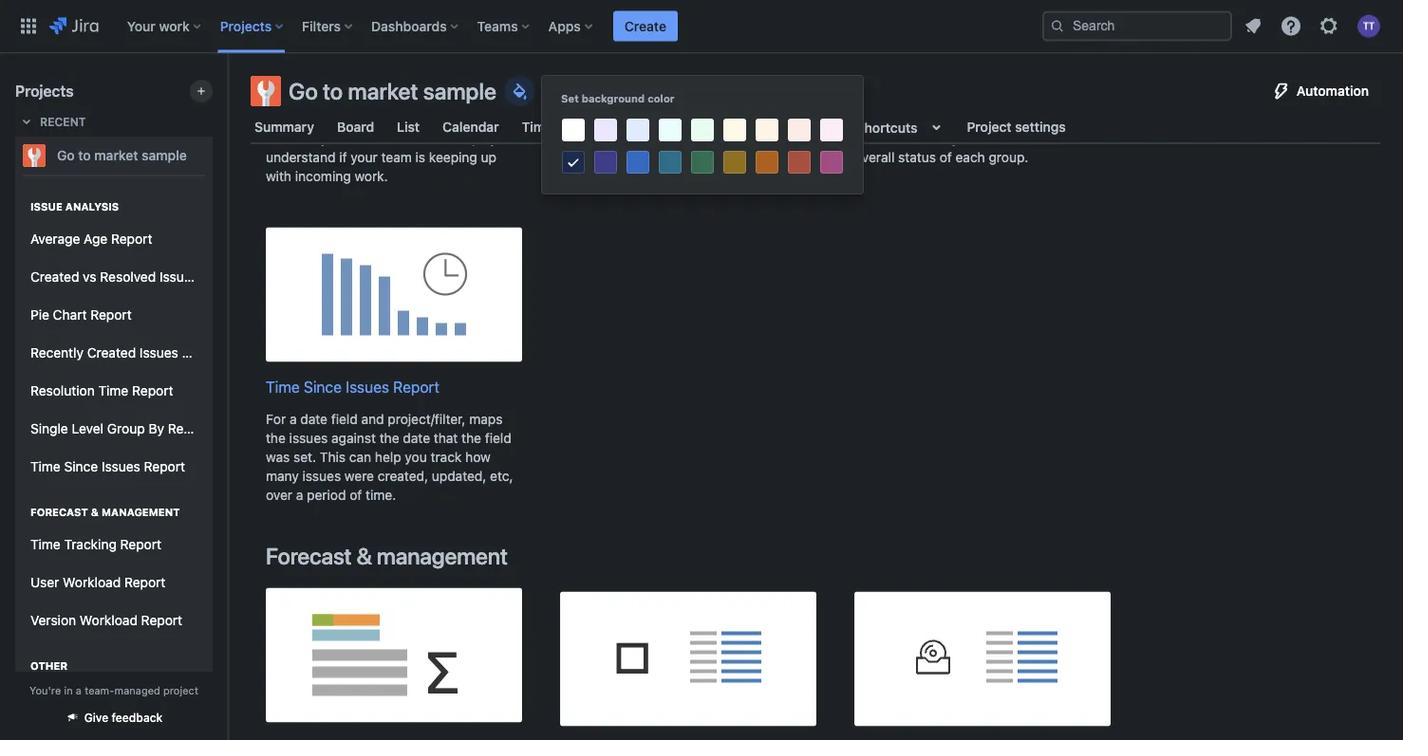 Task type: locate. For each thing, give the bounding box(es) containing it.
1 horizontal spatial go to market sample
[[289, 78, 497, 104]]

to down recent
[[78, 148, 91, 163]]

and up group.
[[1003, 131, 1026, 146]]

3 for from the left
[[885, 112, 902, 127]]

resolution time report link
[[23, 372, 205, 410]]

apps button
[[543, 11, 600, 41]]

by up 'project'
[[996, 93, 1010, 108]]

0 horizontal spatial time
[[335, 112, 362, 127]]

this right set.
[[320, 450, 346, 465]]

banner
[[0, 0, 1403, 53]]

many up understand
[[295, 131, 328, 146]]

0 vertical spatial management
[[102, 507, 180, 519]]

time since issues report up against
[[266, 379, 440, 397]]

1 horizontal spatial forecast & management
[[266, 543, 508, 570]]

1 vertical spatial market
[[94, 148, 138, 163]]

1 vertical spatial since
[[64, 459, 98, 475]]

of left time.
[[350, 488, 362, 503]]

of left 'board'
[[319, 112, 332, 127]]

you up up
[[490, 131, 512, 146]]

1 group from the top
[[23, 175, 243, 729]]

this up incidents
[[765, 112, 791, 127]]

issues
[[400, 93, 438, 108], [898, 93, 937, 108], [610, 112, 648, 127], [289, 431, 328, 446], [303, 469, 341, 484]]

create button
[[613, 11, 678, 41]]

since down level
[[64, 459, 98, 475]]

sample left add to starred image
[[142, 148, 187, 163]]

time since issues report link
[[266, 228, 522, 399], [23, 448, 205, 486]]

1 horizontal spatial created
[[87, 345, 136, 361]]

1 horizontal spatial helps
[[560, 131, 593, 146]]

go down recent
[[57, 148, 75, 163]]

0 vertical spatial sample
[[423, 78, 497, 104]]

projects
[[220, 18, 272, 34], [15, 82, 74, 100]]

time up the for
[[266, 379, 300, 397]]

the up forms
[[604, 93, 624, 108]]

red radio
[[785, 148, 814, 177]]

project/filter, up track
[[388, 412, 466, 427]]

since up against
[[304, 379, 342, 397]]

0 horizontal spatial how
[[266, 131, 291, 146]]

3 shows from the left
[[855, 93, 895, 108]]

pie
[[30, 307, 49, 323]]

pages link
[[656, 110, 702, 144]]

pie chart report link
[[23, 296, 205, 334]]

& up time tracking report
[[91, 507, 99, 519]]

& down time.
[[356, 543, 372, 570]]

field up search
[[855, 112, 881, 127]]

0 vertical spatial time
[[686, 93, 712, 108]]

0 vertical spatial that
[[560, 150, 584, 165]]

0 horizontal spatial that
[[434, 431, 458, 446]]

0 horizontal spatial market
[[94, 148, 138, 163]]

2 horizontal spatial to
[[753, 93, 766, 108]]

created down pie chart report link
[[87, 345, 136, 361]]

0 vertical spatial workload
[[63, 575, 121, 591]]

for a date field and project/filter, maps the issues against the date that the field was set. this can help you track how many issues were created, updated, etc, over a period of time.
[[266, 412, 513, 503]]

search
[[855, 131, 896, 146]]

1 horizontal spatial market
[[348, 78, 418, 104]]

magenta image
[[820, 151, 843, 174]]

1 for from the left
[[366, 112, 383, 127]]

time tracking report link
[[23, 526, 205, 564]]

shows inside "shows the number of issues created over a period of time for a project/filter, and how many were resolved. this helps you understand if your team is keeping up with incoming work."
[[266, 93, 306, 108]]

can
[[614, 150, 636, 165], [349, 450, 371, 465]]

1 horizontal spatial to
[[323, 78, 343, 104]]

helps
[[980, 112, 1013, 127], [454, 131, 487, 146], [560, 131, 593, 146]]

1 horizontal spatial date
[[403, 431, 430, 446]]

timeline
[[522, 119, 575, 135]]

over right created
[[492, 93, 519, 108]]

0 horizontal spatial &
[[91, 507, 99, 519]]

for up search
[[885, 112, 902, 127]]

blue radio
[[624, 148, 652, 177]]

0 horizontal spatial date
[[300, 412, 328, 427]]

projects up collapse recent projects icon
[[15, 82, 74, 100]]

0 horizontal spatial over
[[266, 488, 292, 503]]

0 vertical spatial date
[[300, 412, 328, 427]]

were inside for a date field and project/filter, maps the issues against the date that the field was set. this can help you track how many issues were created, updated, etc, over a period of time.
[[345, 469, 374, 484]]

0 horizontal spatial time since issues report link
[[23, 448, 205, 486]]

0 vertical spatial projects
[[220, 18, 272, 34]]

1 vertical spatial many
[[266, 469, 299, 484]]

0 horizontal spatial to
[[78, 148, 91, 163]]

you inside "shows the number of issues created over a period of time for a project/filter, and how many were resolved. this helps you understand if your team is keeping up with incoming work."
[[490, 131, 512, 146]]

to inside shows the length of time taken to resolve a set of issues for a project/filter. this helps you identify trends and incidents that you can investigate further.
[[753, 93, 766, 108]]

0 horizontal spatial can
[[349, 450, 371, 465]]

overall
[[855, 150, 895, 165]]

0 vertical spatial time since issues report link
[[266, 228, 522, 399]]

0 horizontal spatial time since issues report
[[30, 459, 185, 475]]

workload
[[63, 575, 121, 591], [80, 613, 138, 629]]

projects inside 'projects' popup button
[[220, 18, 272, 34]]

this
[[765, 112, 791, 127], [951, 112, 977, 127], [424, 131, 450, 146], [320, 450, 346, 465]]

and inside for a date field and project/filter, maps the issues against the date that the field was set. this can help you track how many issues were created, updated, etc, over a period of time.
[[361, 412, 384, 427]]

average age report
[[30, 231, 152, 247]]

go
[[289, 78, 318, 104], [57, 148, 75, 163]]

1 horizontal spatial management
[[377, 543, 508, 570]]

issues up filter.
[[898, 93, 937, 108]]

date right the for
[[300, 412, 328, 427]]

helps down set
[[560, 131, 593, 146]]

date up created,
[[403, 431, 430, 446]]

average
[[30, 231, 80, 247]]

for inside shows issues grouped by a particular field for a filter. this helps you group search results by a field and see the overall status of each group.
[[885, 112, 902, 127]]

of left each
[[940, 150, 952, 165]]

group
[[23, 175, 243, 729], [23, 180, 243, 492], [23, 486, 205, 646]]

2 horizontal spatial shows
[[855, 93, 895, 108]]

1 vertical spatial time since issues report
[[30, 459, 185, 475]]

reports
[[784, 119, 833, 135]]

the up help
[[380, 431, 399, 446]]

and down created
[[479, 112, 502, 127]]

that
[[560, 150, 584, 165], [434, 431, 458, 446]]

of inside for a date field and project/filter, maps the issues against the date that the field was set. this can help you track how many issues were created, updated, etc, over a period of time.
[[350, 488, 362, 503]]

how up understand
[[266, 131, 291, 146]]

and
[[479, 112, 502, 127], [715, 131, 738, 146], [1003, 131, 1026, 146], [361, 412, 384, 427]]

light-orange radio
[[753, 116, 781, 144]]

can down identify
[[614, 150, 636, 165]]

issues up the list
[[400, 93, 438, 108]]

0 vertical spatial can
[[614, 150, 636, 165]]

1 shows from the left
[[266, 93, 306, 108]]

1 vertical spatial time
[[335, 112, 362, 127]]

0 vertical spatial &
[[91, 507, 99, 519]]

results
[[899, 131, 941, 146]]

1 horizontal spatial by
[[996, 93, 1010, 108]]

project/filter, down created
[[397, 112, 475, 127]]

0 horizontal spatial projects
[[15, 82, 74, 100]]

orange image
[[756, 151, 779, 174]]

market up the analysis
[[94, 148, 138, 163]]

to right taken
[[753, 93, 766, 108]]

forecast & management down time.
[[266, 543, 508, 570]]

0 horizontal spatial created
[[30, 269, 79, 285]]

forecast & management up time tracking report
[[30, 507, 180, 519]]

light-yellow radio
[[721, 116, 749, 144]]

this inside for a date field and project/filter, maps the issues against the date that the field was set. this can help you track how many issues were created, updated, etc, over a period of time.
[[320, 450, 346, 465]]

set background color
[[561, 93, 675, 105]]

0 horizontal spatial since
[[64, 459, 98, 475]]

shows up summary
[[266, 93, 306, 108]]

can down against
[[349, 450, 371, 465]]

2 group from the top
[[23, 180, 243, 492]]

helps inside shows the length of time taken to resolve a set of issues for a project/filter. this helps you identify trends and incidents that you can investigate further.
[[560, 131, 593, 146]]

how up updated,
[[465, 450, 491, 465]]

other
[[30, 660, 67, 673]]

1 horizontal spatial &
[[356, 543, 372, 570]]

time down number
[[335, 112, 362, 127]]

shows up shortcuts
[[855, 93, 895, 108]]

dark image
[[563, 152, 584, 175]]

1 vertical spatial how
[[465, 450, 491, 465]]

of up list 'link'
[[384, 93, 396, 108]]

issues down set background color
[[610, 112, 648, 127]]

create project image
[[194, 84, 209, 99]]

notifications image
[[1242, 15, 1265, 38]]

further.
[[710, 150, 755, 165]]

recently
[[30, 345, 84, 361]]

market
[[348, 78, 418, 104], [94, 148, 138, 163]]

of
[[384, 93, 396, 108], [670, 93, 682, 108], [319, 112, 332, 127], [594, 112, 606, 127], [940, 150, 952, 165], [350, 488, 362, 503]]

the down group
[[1055, 131, 1075, 146]]

jira image
[[49, 15, 99, 38], [49, 15, 99, 38]]

&
[[91, 507, 99, 519], [356, 543, 372, 570]]

automation image
[[1270, 80, 1293, 103]]

helps up keeping
[[454, 131, 487, 146]]

1 horizontal spatial for
[[652, 112, 669, 127]]

issues inside shows issues grouped by a particular field for a filter. this helps you group search results by a field and see the overall status of each group.
[[898, 93, 937, 108]]

tab list
[[239, 110, 1392, 144]]

helps down grouped
[[980, 112, 1013, 127]]

0 vertical spatial over
[[492, 93, 519, 108]]

2 for from the left
[[652, 112, 669, 127]]

a
[[1014, 93, 1021, 108], [266, 112, 273, 127], [386, 112, 394, 127], [560, 112, 567, 127], [672, 112, 679, 127], [905, 112, 912, 127], [963, 131, 970, 146], [290, 412, 297, 427], [296, 488, 303, 503], [76, 685, 82, 697]]

1 horizontal spatial can
[[614, 150, 636, 165]]

project/filter, inside for a date field and project/filter, maps the issues against the date that the field was set. this can help you track how many issues were created, updated, etc, over a period of time.
[[388, 412, 466, 427]]

tab list containing reports
[[239, 110, 1392, 144]]

settings image
[[1318, 15, 1341, 38]]

purple image
[[594, 151, 617, 174]]

forecast inside group
[[30, 507, 88, 519]]

team
[[381, 150, 412, 165]]

1 vertical spatial were
[[345, 469, 374, 484]]

1 vertical spatial workload
[[80, 613, 138, 629]]

0 horizontal spatial for
[[366, 112, 383, 127]]

1 vertical spatial over
[[266, 488, 292, 503]]

1 horizontal spatial projects
[[220, 18, 272, 34]]

1 horizontal spatial time since issues report
[[266, 379, 440, 397]]

to up 'board'
[[323, 78, 343, 104]]

this down grouped
[[951, 112, 977, 127]]

for
[[366, 112, 383, 127], [652, 112, 669, 127], [885, 112, 902, 127]]

project/filter,
[[397, 112, 475, 127], [388, 412, 466, 427]]

time
[[686, 93, 712, 108], [335, 112, 362, 127]]

management down updated,
[[377, 543, 508, 570]]

report inside "link"
[[182, 345, 223, 361]]

list link
[[393, 110, 424, 144]]

set background color image
[[508, 80, 531, 103]]

1 horizontal spatial time
[[686, 93, 712, 108]]

apps
[[549, 18, 581, 34]]

light-purple radio
[[592, 116, 620, 144]]

investigate
[[639, 150, 706, 165]]

1 vertical spatial can
[[349, 450, 371, 465]]

issues inside shows the length of time taken to resolve a set of issues for a project/filter. this helps you identify trends and incidents that you can investigate further.
[[610, 112, 648, 127]]

0 horizontal spatial shows
[[266, 93, 306, 108]]

you up created,
[[405, 450, 427, 465]]

each
[[956, 150, 985, 165]]

can inside for a date field and project/filter, maps the issues against the date that the field was set. this can help you track how many issues were created, updated, etc, over a period of time.
[[349, 450, 371, 465]]

0 horizontal spatial forecast
[[30, 507, 88, 519]]

field
[[855, 112, 881, 127], [973, 131, 1000, 146], [331, 412, 358, 427], [485, 431, 512, 446]]

0 vertical spatial created
[[30, 269, 79, 285]]

0 horizontal spatial by
[[944, 131, 959, 146]]

shows inside shows issues grouped by a particular field for a filter. this helps you group search results by a field and see the overall status of each group.
[[855, 93, 895, 108]]

and up against
[[361, 412, 384, 427]]

that inside shows the length of time taken to resolve a set of issues for a project/filter. this helps you identify trends and incidents that you can investigate further.
[[560, 150, 584, 165]]

were up 'if'
[[331, 131, 361, 146]]

this inside shows issues grouped by a particular field for a filter. this helps you group search results by a field and see the overall status of each group.
[[951, 112, 977, 127]]

1 horizontal spatial how
[[465, 450, 491, 465]]

0 vertical spatial how
[[266, 131, 291, 146]]

with
[[266, 169, 292, 184]]

over down was
[[266, 488, 292, 503]]

1 horizontal spatial sample
[[423, 78, 497, 104]]

how
[[266, 131, 291, 146], [465, 450, 491, 465]]

for down number
[[366, 112, 383, 127]]

yellow radio
[[721, 148, 749, 177]]

up
[[481, 150, 497, 165]]

1 vertical spatial go
[[57, 148, 75, 163]]

go to market sample up the analysis
[[57, 148, 187, 163]]

settings
[[1015, 119, 1066, 135]]

shows
[[266, 93, 306, 108], [560, 93, 600, 108], [855, 93, 895, 108]]

1 vertical spatial time since issues report link
[[23, 448, 205, 486]]

0 vertical spatial period
[[277, 112, 316, 127]]

recently created issues report link
[[23, 334, 223, 372]]

0 vertical spatial forecast & management
[[30, 507, 180, 519]]

1 vertical spatial sample
[[142, 148, 187, 163]]

project settings link
[[963, 110, 1070, 144]]

that down white icon
[[560, 150, 584, 165]]

filter.
[[916, 112, 947, 127]]

time
[[266, 379, 300, 397], [98, 383, 128, 399], [30, 459, 61, 475], [30, 537, 61, 553]]

this inside shows the length of time taken to resolve a set of issues for a project/filter. this helps you identify trends and incidents that you can investigate further.
[[765, 112, 791, 127]]

0 horizontal spatial go to market sample
[[57, 148, 187, 163]]

created left vs
[[30, 269, 79, 285]]

teal image
[[659, 151, 682, 174]]

2 horizontal spatial for
[[885, 112, 902, 127]]

teams button
[[472, 11, 537, 41]]

management up time tracking report link
[[102, 507, 180, 519]]

pie chart report
[[30, 307, 132, 323]]

filters button
[[296, 11, 360, 41]]

1 horizontal spatial that
[[560, 150, 584, 165]]

were
[[331, 131, 361, 146], [345, 469, 374, 484]]

that up track
[[434, 431, 458, 446]]

time inside shows the length of time taken to resolve a set of issues for a project/filter. this helps you identify trends and incidents that you can investigate further.
[[686, 93, 712, 108]]

field up each
[[973, 131, 1000, 146]]

your work
[[127, 18, 190, 34]]

light red image
[[788, 119, 811, 141]]

time up user
[[30, 537, 61, 553]]

calendar link
[[439, 110, 503, 144]]

period up understand
[[277, 112, 316, 127]]

1 vertical spatial forecast
[[266, 543, 352, 570]]

3 group from the top
[[23, 486, 205, 646]]

green image
[[691, 151, 714, 174]]

0 horizontal spatial forecast & management
[[30, 507, 180, 519]]

the left number
[[310, 93, 330, 108]]

project
[[967, 119, 1012, 135]]

go to market sample up the list
[[289, 78, 497, 104]]

green radio
[[688, 148, 717, 177]]

light purple image
[[594, 119, 617, 141]]

to inside go to market sample link
[[78, 148, 91, 163]]

0 horizontal spatial management
[[102, 507, 180, 519]]

0 vertical spatial were
[[331, 131, 361, 146]]

shows the number of issues created over a period of time for a project/filter, and how many were resolved. this helps you understand if your team is keeping up with incoming work.
[[266, 93, 519, 184]]

go up summary
[[289, 78, 318, 104]]

over inside for a date field and project/filter, maps the issues against the date that the field was set. this can help you track how many issues were created, updated, etc, over a period of time.
[[266, 488, 292, 503]]

0 horizontal spatial helps
[[454, 131, 487, 146]]

board
[[337, 119, 374, 135]]

time up light-green "option"
[[686, 93, 712, 108]]

you up see
[[1017, 112, 1039, 127]]

and down project/filter.
[[715, 131, 738, 146]]

you inside shows issues grouped by a particular field for a filter. this helps you group search results by a field and see the overall status of each group.
[[1017, 112, 1039, 127]]

you inside for a date field and project/filter, maps the issues against the date that the field was set. this can help you track how many issues were created, updated, etc, over a period of time.
[[405, 450, 427, 465]]

0 vertical spatial forecast
[[30, 507, 88, 519]]

0 vertical spatial since
[[304, 379, 342, 397]]

1 horizontal spatial go
[[289, 78, 318, 104]]

group
[[1043, 112, 1079, 127]]

light-red radio
[[785, 116, 814, 144]]

project settings
[[967, 119, 1066, 135]]

1 horizontal spatial shows
[[560, 93, 600, 108]]

workload down 'tracking'
[[63, 575, 121, 591]]

1 vertical spatial period
[[307, 488, 346, 503]]

this inside "shows the number of issues created over a period of time for a project/filter, and how many were resolved. this helps you understand if your team is keeping up with incoming work."
[[424, 131, 450, 146]]

your
[[127, 18, 156, 34]]

1 horizontal spatial over
[[492, 93, 519, 108]]

0 vertical spatial many
[[295, 131, 328, 146]]

2 shows from the left
[[560, 93, 600, 108]]

help
[[375, 450, 401, 465]]

period down set.
[[307, 488, 346, 503]]

shows up set
[[560, 93, 600, 108]]

and inside shows issues grouped by a particular field for a filter. this helps you group search results by a field and see the overall status of each group.
[[1003, 131, 1026, 146]]

market up the list
[[348, 78, 418, 104]]

time since issues report down single level group by report link at the left of the page
[[30, 459, 185, 475]]

since
[[304, 379, 342, 397], [64, 459, 98, 475]]

red image
[[788, 151, 811, 174]]

filters
[[302, 18, 341, 34]]

give
[[84, 712, 109, 725]]

you're
[[30, 685, 61, 697]]

board link
[[333, 110, 378, 144]]

projects up sidebar navigation image
[[220, 18, 272, 34]]

were up time.
[[345, 469, 374, 484]]

by up each
[[944, 131, 959, 146]]

shows issues grouped by a particular field for a filter. this helps you group search results by a field and see the overall status of each group.
[[855, 93, 1083, 165]]

group
[[107, 421, 145, 437]]

time since issues report inside group
[[30, 459, 185, 475]]

0 vertical spatial project/filter,
[[397, 112, 475, 127]]

report
[[111, 231, 152, 247], [202, 269, 243, 285], [90, 307, 132, 323], [182, 345, 223, 361], [393, 379, 440, 397], [132, 383, 173, 399], [168, 421, 209, 437], [144, 459, 185, 475], [120, 537, 161, 553], [124, 575, 166, 591], [141, 613, 182, 629]]

1 horizontal spatial time since issues report link
[[266, 228, 522, 399]]

2 horizontal spatial helps
[[980, 112, 1013, 127]]

created
[[30, 269, 79, 285], [87, 345, 136, 361]]

1 vertical spatial that
[[434, 431, 458, 446]]

if
[[339, 150, 347, 165]]

light magenta image
[[820, 119, 843, 141]]

white radio
[[559, 116, 588, 144]]

shows inside shows the length of time taken to resolve a set of issues for a project/filter. this helps you identify trends and incidents that you can investigate further.
[[560, 93, 600, 108]]

updated,
[[432, 469, 487, 484]]

and inside "shows the number of issues created over a period of time for a project/filter, and how many were resolved. this helps you understand if your team is keeping up with incoming work."
[[479, 112, 502, 127]]

sample up calendar
[[423, 78, 497, 104]]

how inside for a date field and project/filter, maps the issues against the date that the field was set. this can help you track how many issues were created, updated, etc, over a period of time.
[[465, 450, 491, 465]]

for down color
[[652, 112, 669, 127]]

period inside for a date field and project/filter, maps the issues against the date that the field was set. this can help you track how many issues were created, updated, etc, over a period of time.
[[307, 488, 346, 503]]

many down was
[[266, 469, 299, 484]]

over
[[492, 93, 519, 108], [266, 488, 292, 503]]

shows for shows the number of issues created over a period of time for a project/filter, and how many were resolved. this helps you understand if your team is keeping up with incoming work.
[[266, 93, 306, 108]]

market inside go to market sample link
[[94, 148, 138, 163]]

this up keeping
[[424, 131, 450, 146]]

1 vertical spatial created
[[87, 345, 136, 361]]

workload down user workload report link
[[80, 613, 138, 629]]

1 vertical spatial project/filter,
[[388, 412, 466, 427]]



Task type: vqa. For each thing, say whether or not it's contained in the screenshot.
Resolved
yes



Task type: describe. For each thing, give the bounding box(es) containing it.
management inside group
[[102, 507, 180, 519]]

of up pages
[[670, 93, 682, 108]]

resolved
[[100, 269, 156, 285]]

orange radio
[[753, 148, 781, 177]]

grouped
[[940, 93, 992, 108]]

summary link
[[251, 110, 318, 144]]

light blue image
[[627, 119, 649, 141]]

were inside "shows the number of issues created over a period of time for a project/filter, and how many were resolved. this helps you understand if your team is keeping up with incoming work."
[[331, 131, 361, 146]]

since inside group
[[64, 459, 98, 475]]

age
[[84, 231, 107, 247]]

create
[[625, 18, 667, 34]]

project
[[163, 685, 198, 697]]

status
[[898, 150, 936, 165]]

set
[[561, 93, 579, 105]]

shows for shows issues grouped by a particular field for a filter. this helps you group search results by a field and see the overall status of each group.
[[855, 93, 895, 108]]

against
[[331, 431, 376, 446]]

0 vertical spatial market
[[348, 78, 418, 104]]

workload for version
[[80, 613, 138, 629]]

tracking
[[64, 537, 117, 553]]

Search field
[[1043, 11, 1232, 41]]

light teal image
[[659, 119, 682, 141]]

chart
[[53, 307, 87, 323]]

1 vertical spatial go to market sample
[[57, 148, 187, 163]]

the down the for
[[266, 431, 286, 446]]

maps
[[469, 412, 503, 427]]

resolved.
[[364, 131, 420, 146]]

project/filter.
[[683, 112, 761, 127]]

project/filter, inside "shows the number of issues created over a period of time for a project/filter, and how many were resolved. this helps you understand if your team is keeping up with incoming work."
[[397, 112, 475, 127]]

you up purple option
[[597, 131, 619, 146]]

managed
[[114, 685, 160, 697]]

user workload report
[[30, 575, 166, 591]]

group containing time tracking report
[[23, 486, 205, 646]]

pages
[[660, 119, 698, 135]]

you're in a team-managed project
[[30, 685, 198, 697]]

timeline link
[[518, 110, 579, 144]]

was
[[266, 450, 290, 465]]

group.
[[989, 150, 1029, 165]]

the down the maps
[[462, 431, 481, 446]]

your
[[351, 150, 378, 165]]

light-green radio
[[688, 116, 717, 144]]

issues inside "shows the number of issues created over a period of time for a project/filter, and how many were resolved. this helps you understand if your team is keeping up with incoming work."
[[400, 93, 438, 108]]

how inside "shows the number of issues created over a period of time for a project/filter, and how many were resolved. this helps you understand if your team is keeping up with incoming work."
[[266, 131, 291, 146]]

issue analysis
[[30, 201, 119, 213]]

1 vertical spatial projects
[[15, 82, 74, 100]]

time down single
[[30, 459, 61, 475]]

the inside shows the length of time taken to resolve a set of issues for a project/filter. this helps you identify trends and incidents that you can investigate further.
[[604, 93, 624, 108]]

0 vertical spatial go to market sample
[[289, 78, 497, 104]]

for
[[266, 412, 286, 427]]

purple radio
[[592, 148, 620, 177]]

projects button
[[214, 11, 291, 41]]

created
[[442, 93, 489, 108]]

by
[[149, 421, 164, 437]]

is
[[416, 150, 425, 165]]

time up single level group by report link at the left of the page
[[98, 383, 128, 399]]

banner containing your work
[[0, 0, 1403, 53]]

feedback
[[112, 712, 163, 725]]

version workload report
[[30, 613, 182, 629]]

light-teal radio
[[656, 116, 685, 144]]

can inside shows the length of time taken to resolve a set of issues for a project/filter. this helps you identify trends and incidents that you can investigate further.
[[614, 150, 636, 165]]

etc,
[[490, 469, 513, 484]]

issues up set.
[[289, 431, 328, 446]]

trends
[[672, 131, 711, 146]]

go to market sample link
[[15, 137, 205, 175]]

forms
[[598, 119, 637, 135]]

created vs resolved issues report link
[[23, 258, 243, 296]]

give feedback button
[[54, 703, 174, 733]]

light orange image
[[756, 119, 779, 141]]

user
[[30, 575, 59, 591]]

incidents
[[741, 131, 797, 146]]

0 vertical spatial by
[[996, 93, 1010, 108]]

see
[[1030, 131, 1052, 146]]

0 vertical spatial time since issues report
[[266, 379, 440, 397]]

light green image
[[691, 119, 714, 141]]

of right set
[[594, 112, 606, 127]]

0 horizontal spatial sample
[[142, 148, 187, 163]]

1 vertical spatial management
[[377, 543, 508, 570]]

light yellow image
[[724, 119, 746, 141]]

many inside for a date field and project/filter, maps the issues against the date that the field was set. this can help you track how many issues were created, updated, etc, over a period of time.
[[266, 469, 299, 484]]

blue image
[[627, 151, 649, 174]]

teal radio
[[656, 148, 685, 177]]

your work button
[[121, 11, 209, 41]]

the inside shows issues grouped by a particular field for a filter. this helps you group search results by a field and see the overall status of each group.
[[1055, 131, 1075, 146]]

single level group by report
[[30, 421, 209, 437]]

search image
[[1050, 19, 1065, 34]]

created inside "link"
[[87, 345, 136, 361]]

appswitcher icon image
[[17, 15, 40, 38]]

dark radio
[[559, 148, 588, 178]]

1 vertical spatial date
[[403, 431, 430, 446]]

vs
[[83, 269, 96, 285]]

work.
[[355, 169, 388, 184]]

collapse recent projects image
[[15, 110, 38, 133]]

user workload report link
[[23, 564, 205, 602]]

0 horizontal spatial go
[[57, 148, 75, 163]]

your profile and settings image
[[1358, 15, 1381, 38]]

shows for shows the length of time taken to resolve a set of issues for a project/filter. this helps you identify trends and incidents that you can investigate further.
[[560, 93, 600, 108]]

team-
[[85, 685, 114, 697]]

issues inside "link"
[[140, 345, 178, 361]]

add to starred image
[[207, 144, 230, 167]]

number
[[333, 93, 380, 108]]

set
[[571, 112, 590, 127]]

you right dark radio
[[588, 150, 610, 165]]

time inside "shows the number of issues created over a period of time for a project/filter, and how many were resolved. this helps you understand if your team is keeping up with incoming work."
[[335, 112, 362, 127]]

sidebar navigation image
[[207, 76, 249, 114]]

issues down set.
[[303, 469, 341, 484]]

summary
[[254, 119, 314, 135]]

1 horizontal spatial since
[[304, 379, 342, 397]]

that inside for a date field and project/filter, maps the issues against the date that the field was set. this can help you track how many issues were created, updated, etc, over a period of time.
[[434, 431, 458, 446]]

shortcuts
[[856, 119, 918, 135]]

over inside "shows the number of issues created over a period of time for a project/filter, and how many were resolved. this helps you understand if your team is keeping up with incoming work."
[[492, 93, 519, 108]]

1 vertical spatial &
[[356, 543, 372, 570]]

workload for user
[[63, 575, 121, 591]]

0 vertical spatial go
[[289, 78, 318, 104]]

calendar
[[443, 119, 499, 135]]

recent
[[40, 115, 86, 128]]

incoming
[[295, 169, 351, 184]]

for inside shows the length of time taken to resolve a set of issues for a project/filter. this helps you identify trends and incidents that you can investigate further.
[[652, 112, 669, 127]]

help image
[[1280, 15, 1303, 38]]

the inside "shows the number of issues created over a period of time for a project/filter, and how many were resolved. this helps you understand if your team is keeping up with incoming work."
[[310, 93, 330, 108]]

1 vertical spatial by
[[944, 131, 959, 146]]

forecast & management inside group
[[30, 507, 180, 519]]

time tracking report
[[30, 537, 161, 553]]

length
[[627, 93, 666, 108]]

1 vertical spatial forecast & management
[[266, 543, 508, 570]]

teams
[[477, 18, 518, 34]]

single
[[30, 421, 68, 437]]

automation button
[[1259, 76, 1381, 106]]

magenta radio
[[818, 148, 846, 177]]

for inside "shows the number of issues created over a period of time for a project/filter, and how many were resolved. this helps you understand if your team is keeping up with incoming work."
[[366, 112, 383, 127]]

field up against
[[331, 412, 358, 427]]

helps inside "shows the number of issues created over a period of time for a project/filter, and how many were resolved. this helps you understand if your team is keeping up with incoming work."
[[454, 131, 487, 146]]

particular
[[1025, 93, 1083, 108]]

give feedback
[[84, 712, 163, 725]]

shows the length of time taken to resolve a set of issues for a project/filter. this helps you identify trends and incidents that you can investigate further.
[[560, 93, 813, 165]]

dashboards
[[371, 18, 447, 34]]

set.
[[293, 450, 316, 465]]

recently created issues report
[[30, 345, 223, 361]]

light-magenta radio
[[818, 116, 846, 144]]

helps inside shows issues grouped by a particular field for a filter. this helps you group search results by a field and see the overall status of each group.
[[980, 112, 1013, 127]]

and inside shows the length of time taken to resolve a set of issues for a project/filter. this helps you identify trends and incidents that you can investigate further.
[[715, 131, 738, 146]]

period inside "shows the number of issues created over a period of time for a project/filter, and how many were resolved. this helps you understand if your team is keeping up with incoming work."
[[277, 112, 316, 127]]

primary element
[[11, 0, 1043, 53]]

white image
[[562, 119, 585, 141]]

of inside shows issues grouped by a particular field for a filter. this helps you group search results by a field and see the overall status of each group.
[[940, 150, 952, 165]]

work
[[159, 18, 190, 34]]

field down the maps
[[485, 431, 512, 446]]

level
[[72, 421, 104, 437]]

light-blue radio
[[624, 116, 652, 144]]

color
[[648, 93, 675, 105]]

resolve
[[769, 93, 813, 108]]

1 horizontal spatial forecast
[[266, 543, 352, 570]]

forms link
[[594, 110, 641, 144]]

background
[[582, 93, 645, 105]]

in
[[64, 685, 73, 697]]

yellow image
[[724, 151, 746, 174]]

many inside "shows the number of issues created over a period of time for a project/filter, and how many were resolved. this helps you understand if your team is keeping up with incoming work."
[[295, 131, 328, 146]]



